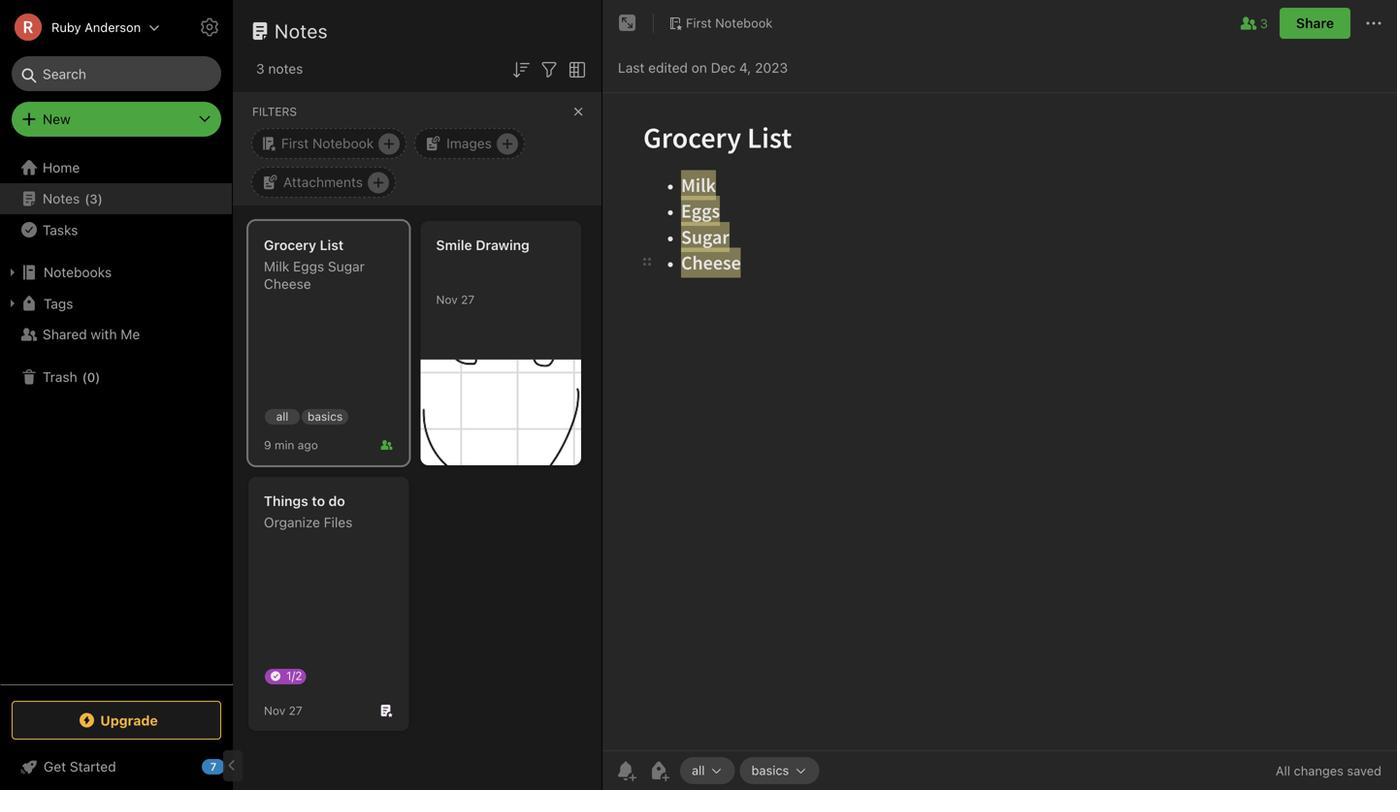 Task type: vqa. For each thing, say whether or not it's contained in the screenshot.
'a few minutes ago' related to Date & Time Goal Attendees Me Agenda Notes Action Items Assignee Status Clean up meeting notes Send out meeting notes and action items
no



Task type: locate. For each thing, give the bounding box(es) containing it.
0 horizontal spatial first
[[281, 135, 309, 151]]

( inside trash ( 0 )
[[82, 370, 87, 385]]

27 down smile
[[461, 293, 475, 307]]

1 vertical spatial first
[[281, 135, 309, 151]]

1 horizontal spatial first
[[686, 16, 712, 30]]

to
[[312, 493, 325, 509]]

0 vertical spatial 3
[[1260, 16, 1268, 30]]

tree
[[0, 152, 233, 684]]

1 vertical spatial basics
[[752, 764, 789, 778]]

1 vertical spatial notes
[[43, 191, 80, 207]]

last
[[618, 60, 645, 76]]

3 left notes
[[256, 61, 265, 77]]

1/2
[[286, 670, 302, 683]]

1 vertical spatial nov 27
[[264, 705, 303, 718]]

notebooks
[[44, 264, 112, 280]]

first down the filters
[[281, 135, 309, 151]]

images button
[[415, 128, 525, 159]]

( for notes
[[85, 191, 90, 206]]

3 left share
[[1260, 16, 1268, 30]]

2 vertical spatial 3
[[90, 191, 98, 206]]

1 horizontal spatial basics
[[752, 764, 789, 778]]

0 horizontal spatial first notebook button
[[251, 128, 407, 159]]

basics right all tag actions field
[[752, 764, 789, 778]]

1 horizontal spatial first notebook
[[686, 16, 773, 30]]

(
[[85, 191, 90, 206], [82, 370, 87, 385]]

) inside trash ( 0 )
[[95, 370, 100, 385]]

1 vertical spatial notebook
[[313, 135, 374, 151]]

1 vertical spatial 3
[[256, 61, 265, 77]]

notebook inside note window element
[[715, 16, 773, 30]]

all button
[[680, 758, 735, 785]]

1 horizontal spatial notebook
[[715, 16, 773, 30]]

grocery
[[264, 237, 316, 253]]

all changes saved
[[1276, 764, 1382, 779]]

2 horizontal spatial 3
[[1260, 16, 1268, 30]]

notebook up 4,
[[715, 16, 773, 30]]

new button
[[12, 102, 221, 137]]

first inside note window element
[[686, 16, 712, 30]]

basics up ago
[[308, 410, 343, 424]]

trash ( 0 )
[[43, 369, 100, 385]]

0 vertical spatial )
[[98, 191, 103, 206]]

1 horizontal spatial nov
[[436, 293, 458, 307]]

nov 27 down 1/2
[[264, 705, 303, 718]]

smile drawing
[[436, 237, 530, 253]]

7
[[210, 761, 217, 774]]

0 vertical spatial nov 27
[[436, 293, 475, 307]]

3 inside 'button'
[[1260, 16, 1268, 30]]

drawing
[[476, 237, 530, 253]]

0 vertical spatial first
[[686, 16, 712, 30]]

( down home link
[[85, 191, 90, 206]]

1 vertical spatial first notebook
[[281, 135, 374, 151]]

ruby anderson
[[51, 20, 141, 34]]

notebook up attachments button
[[313, 135, 374, 151]]

last edited on dec 4, 2023
[[618, 60, 788, 76]]

basics inside button
[[752, 764, 789, 778]]

notes
[[275, 19, 328, 42], [43, 191, 80, 207]]

settings image
[[198, 16, 221, 39]]

me
[[121, 327, 140, 343]]

0 horizontal spatial all
[[276, 410, 289, 424]]

1 vertical spatial 27
[[289, 705, 303, 718]]

1 vertical spatial first notebook button
[[251, 128, 407, 159]]

dec
[[711, 60, 736, 76]]

first up the "on"
[[686, 16, 712, 30]]

3
[[1260, 16, 1268, 30], [256, 61, 265, 77], [90, 191, 98, 206]]

) right trash
[[95, 370, 100, 385]]

add a reminder image
[[614, 760, 638, 783]]

basics
[[308, 410, 343, 424], [752, 764, 789, 778]]

first notebook for bottom first notebook button
[[281, 135, 374, 151]]

changes
[[1294, 764, 1344, 779]]

first notebook
[[686, 16, 773, 30], [281, 135, 374, 151]]

1 vertical spatial all
[[692, 764, 705, 778]]

0 horizontal spatial 27
[[289, 705, 303, 718]]

3 down home link
[[90, 191, 98, 206]]

0 vertical spatial basics
[[308, 410, 343, 424]]

first notebook button up dec
[[662, 10, 780, 37]]

saved
[[1347, 764, 1382, 779]]

share
[[1296, 15, 1334, 31]]

1 vertical spatial (
[[82, 370, 87, 385]]

) down home link
[[98, 191, 103, 206]]

27
[[461, 293, 475, 307], [289, 705, 303, 718]]

( right trash
[[82, 370, 87, 385]]

0 horizontal spatial notebook
[[313, 135, 374, 151]]

click to collapse image
[[226, 755, 240, 778]]

attachments button
[[251, 167, 396, 198]]

1 horizontal spatial notes
[[275, 19, 328, 42]]

1 horizontal spatial 3
[[256, 61, 265, 77]]

first notebook up dec
[[686, 16, 773, 30]]

)
[[98, 191, 103, 206], [95, 370, 100, 385]]

get started
[[44, 759, 116, 775]]

0 horizontal spatial nov 27
[[264, 705, 303, 718]]

first notebook button
[[662, 10, 780, 37], [251, 128, 407, 159]]

0 vertical spatial (
[[85, 191, 90, 206]]

milk
[[264, 259, 289, 275]]

0 horizontal spatial 3
[[90, 191, 98, 206]]

expand note image
[[616, 12, 640, 35]]

Account field
[[0, 8, 160, 47]]

3 notes
[[256, 61, 303, 77]]

0 horizontal spatial notes
[[43, 191, 80, 207]]

upgrade button
[[12, 702, 221, 740]]

with
[[91, 327, 117, 343]]

View options field
[[561, 56, 589, 81]]

started
[[70, 759, 116, 775]]

add tag image
[[647, 760, 671, 783]]

tree containing home
[[0, 152, 233, 684]]

0 horizontal spatial first notebook
[[281, 135, 374, 151]]

notes ( 3 )
[[43, 191, 103, 207]]

first
[[686, 16, 712, 30], [281, 135, 309, 151]]

( inside notes ( 3 )
[[85, 191, 90, 206]]

4,
[[739, 60, 752, 76]]

tags button
[[0, 288, 232, 319]]

notes for notes
[[275, 19, 328, 42]]

first notebook button up attachments
[[251, 128, 407, 159]]

0 horizontal spatial nov
[[264, 705, 286, 718]]

None search field
[[25, 56, 208, 91]]

min
[[275, 439, 294, 452]]

Add filters field
[[538, 56, 561, 81]]

notes up notes
[[275, 19, 328, 42]]

) for notes
[[98, 191, 103, 206]]

nov 27
[[436, 293, 475, 307], [264, 705, 303, 718]]

grocery list milk eggs sugar cheese
[[264, 237, 365, 292]]

notebook for the rightmost first notebook button
[[715, 16, 773, 30]]

all right add tag icon
[[692, 764, 705, 778]]

filters
[[252, 105, 297, 118]]

nov
[[436, 293, 458, 307], [264, 705, 286, 718]]

eggs
[[293, 259, 324, 275]]

1 horizontal spatial 27
[[461, 293, 475, 307]]

list
[[320, 237, 344, 253]]

1 vertical spatial nov
[[264, 705, 286, 718]]

0 vertical spatial first notebook button
[[662, 10, 780, 37]]

0 horizontal spatial basics
[[308, 410, 343, 424]]

0 vertical spatial first notebook
[[686, 16, 773, 30]]

first for bottom first notebook button
[[281, 135, 309, 151]]

things
[[264, 493, 308, 509]]

27 down 1/2
[[289, 705, 303, 718]]

nov 27 down smile
[[436, 293, 475, 307]]

tasks button
[[0, 214, 232, 246]]

first notebook up attachments
[[281, 135, 374, 151]]

upgrade
[[100, 713, 158, 729]]

first notebook inside note window element
[[686, 16, 773, 30]]

1 vertical spatial )
[[95, 370, 100, 385]]

all up min
[[276, 410, 289, 424]]

notebook
[[715, 16, 773, 30], [313, 135, 374, 151]]

notebooks link
[[0, 257, 232, 288]]

notes down home
[[43, 191, 80, 207]]

0 vertical spatial notebook
[[715, 16, 773, 30]]

9 min ago
[[264, 439, 318, 452]]

ago
[[298, 439, 318, 452]]

0 vertical spatial notes
[[275, 19, 328, 42]]

basics Tag actions field
[[789, 765, 808, 778]]

all
[[276, 410, 289, 424], [692, 764, 705, 778]]

) inside notes ( 3 )
[[98, 191, 103, 206]]

new
[[43, 111, 71, 127]]

1 horizontal spatial all
[[692, 764, 705, 778]]

( for trash
[[82, 370, 87, 385]]



Task type: describe. For each thing, give the bounding box(es) containing it.
attachments
[[283, 174, 363, 190]]

tags
[[44, 296, 73, 312]]

0 vertical spatial 27
[[461, 293, 475, 307]]

1 horizontal spatial nov 27
[[436, 293, 475, 307]]

sugar
[[328, 259, 365, 275]]

smile
[[436, 237, 472, 253]]

Sort options field
[[509, 56, 533, 81]]

home link
[[0, 152, 233, 183]]

on
[[692, 60, 707, 76]]

shared with me link
[[0, 319, 232, 350]]

0 vertical spatial all
[[276, 410, 289, 424]]

notes for notes ( 3 )
[[43, 191, 80, 207]]

ruby
[[51, 20, 81, 34]]

shared with me
[[43, 327, 140, 343]]

organize
[[264, 515, 320, 531]]

3 for 3 notes
[[256, 61, 265, 77]]

trash
[[43, 369, 77, 385]]

more actions image
[[1363, 12, 1386, 35]]

) for trash
[[95, 370, 100, 385]]

note window element
[[603, 0, 1397, 791]]

get
[[44, 759, 66, 775]]

all Tag actions field
[[705, 765, 723, 778]]

first notebook for the rightmost first notebook button
[[686, 16, 773, 30]]

notes
[[268, 61, 303, 77]]

thumbnail image
[[421, 360, 581, 466]]

tasks
[[43, 222, 78, 238]]

Help and Learning task checklist field
[[0, 752, 233, 783]]

home
[[43, 160, 80, 176]]

2023
[[755, 60, 788, 76]]

share button
[[1280, 8, 1351, 39]]

3 button
[[1237, 12, 1268, 35]]

notebook for bottom first notebook button
[[313, 135, 374, 151]]

all inside button
[[692, 764, 705, 778]]

add filters image
[[538, 58, 561, 81]]

all
[[1276, 764, 1291, 779]]

3 inside notes ( 3 )
[[90, 191, 98, 206]]

files
[[324, 515, 353, 531]]

images
[[447, 135, 492, 151]]

expand notebooks image
[[5, 265, 20, 280]]

expand tags image
[[5, 296, 20, 312]]

More actions field
[[1363, 8, 1386, 39]]

1 horizontal spatial first notebook button
[[662, 10, 780, 37]]

things to do organize files
[[264, 493, 353, 531]]

Search text field
[[25, 56, 208, 91]]

0
[[87, 370, 95, 385]]

shared
[[43, 327, 87, 343]]

edited
[[648, 60, 688, 76]]

Note Editor text field
[[603, 93, 1397, 751]]

9
[[264, 439, 271, 452]]

first for the rightmost first notebook button
[[686, 16, 712, 30]]

3 for 3
[[1260, 16, 1268, 30]]

do
[[329, 493, 345, 509]]

cheese
[[264, 276, 311, 292]]

basics button
[[740, 758, 819, 785]]

0 vertical spatial nov
[[436, 293, 458, 307]]

anderson
[[85, 20, 141, 34]]



